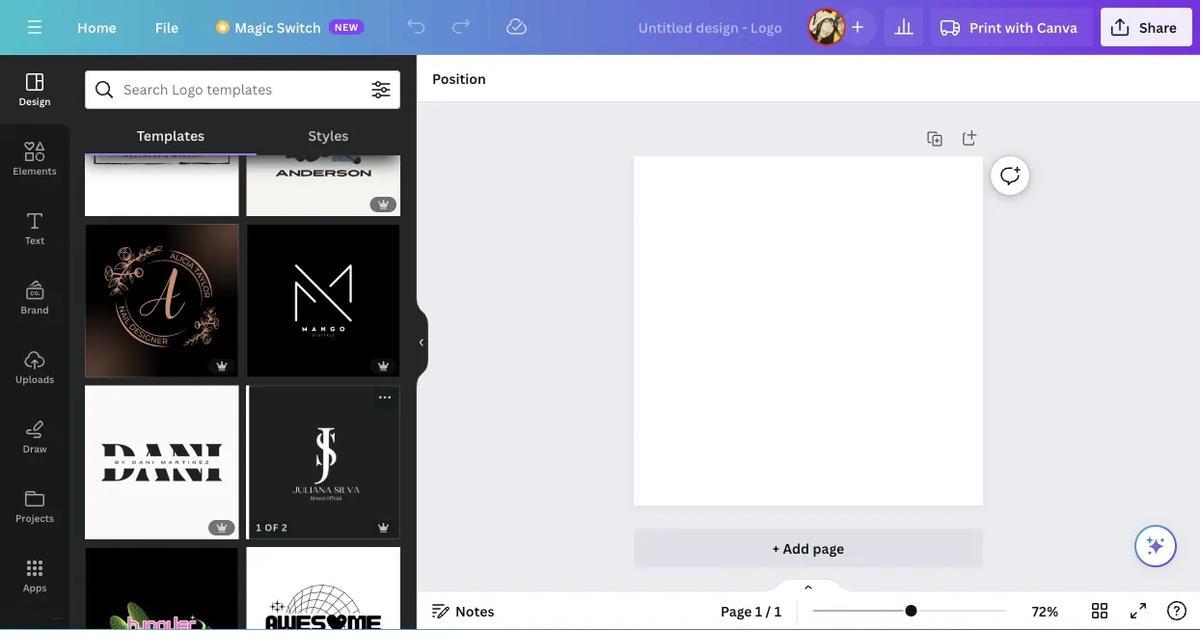 Task type: describe. For each thing, give the bounding box(es) containing it.
uploads
[[15, 373, 54, 386]]

of for minimal initial brand logo group
[[265, 521, 279, 534]]

brand button
[[0, 263, 69, 333]]

position
[[432, 69, 486, 87]]

white and pink modern beauty logo image
[[85, 62, 239, 216]]

side panel tab list
[[0, 55, 69, 630]]

page
[[721, 602, 752, 620]]

+ add page
[[773, 539, 845, 557]]

+
[[773, 539, 780, 557]]

add
[[783, 539, 810, 557]]

share
[[1140, 18, 1177, 36]]

/
[[766, 602, 771, 620]]

1 left the / at the bottom right
[[756, 602, 763, 620]]

2 for "rose gold elegant monogram floral circular logo" group
[[120, 359, 126, 373]]

1 of 2 for minimal initial brand logo group
[[256, 521, 288, 534]]

notes
[[456, 602, 495, 620]]

projects
[[15, 512, 54, 525]]

print with canva
[[970, 18, 1078, 36]]

styles
[[308, 126, 349, 144]]

ivory black luxury minimalist personal name logo group
[[85, 374, 239, 539]]

styles button
[[256, 117, 401, 153]]

1 right the / at the bottom right
[[775, 602, 782, 620]]

draw
[[23, 442, 47, 455]]

home link
[[62, 8, 132, 46]]

canva assistant image
[[1145, 535, 1168, 558]]

of for ivory black luxury minimalist personal name logo group
[[103, 521, 117, 534]]

+ add page button
[[634, 529, 983, 567]]

text
[[25, 234, 45, 247]]

white and pink modern beauty logo group
[[85, 62, 239, 216]]

rose gold elegant monogram floral circular logo group
[[85, 212, 239, 378]]

Search Logo templates search field
[[124, 71, 362, 108]]

blue black bold retro personal name logo image
[[247, 62, 401, 216]]

position button
[[425, 63, 494, 94]]

pink and neon green modern y2k streetwear logo image
[[85, 547, 239, 630]]

white black m letter design business identity for digital design company logo group
[[247, 212, 401, 378]]

pink and neon green modern y2k streetwear logo group
[[85, 536, 239, 630]]

72%
[[1032, 602, 1059, 620]]

page 1 / 1
[[721, 602, 782, 620]]

elements
[[13, 164, 57, 177]]

1 of 2 for "rose gold elegant monogram floral circular logo" group
[[95, 359, 126, 373]]

draw button
[[0, 402, 69, 472]]

new
[[335, 20, 359, 33]]

projects button
[[0, 472, 69, 541]]



Task type: vqa. For each thing, say whether or not it's contained in the screenshot.
1 OF 2 related to 'Rose Gold Elegant Monogram Floral Circular Logo' group
yes



Task type: locate. For each thing, give the bounding box(es) containing it.
canva
[[1037, 18, 1078, 36]]

brand
[[21, 303, 49, 316]]

1 right uploads button
[[95, 359, 100, 373]]

1 inside "rose gold elegant monogram floral circular logo" group
[[95, 359, 100, 373]]

1 of 2 up pink and neon green modern y2k streetwear logo group
[[95, 521, 126, 534]]

of
[[103, 359, 117, 373], [103, 521, 117, 534], [265, 521, 279, 534]]

with
[[1005, 18, 1034, 36]]

minimal initial brand logo group
[[247, 376, 401, 539]]

1 right projects
[[95, 521, 100, 534]]

1 of 2 for ivory black luxury minimalist personal name logo group
[[95, 521, 126, 534]]

show pages image
[[762, 578, 855, 594]]

2 inside "rose gold elegant monogram floral circular logo" group
[[120, 359, 126, 373]]

2 for minimal initial brand logo group
[[282, 521, 288, 534]]

uploads button
[[0, 333, 69, 402]]

file
[[155, 18, 179, 36]]

2 right uploads button
[[120, 359, 126, 373]]

of inside minimal initial brand logo group
[[265, 521, 279, 534]]

black and white retro simple y2k style streetwear brand logo group
[[247, 536, 401, 630]]

1 of 2 right uploads button
[[95, 359, 126, 373]]

apps button
[[0, 541, 69, 611]]

1 up black and white retro simple y2k style streetwear brand logo group
[[256, 521, 262, 534]]

1 of 2 up black and white retro simple y2k style streetwear brand logo group
[[256, 521, 288, 534]]

2
[[120, 359, 126, 373], [120, 521, 126, 534], [282, 521, 288, 534]]

of inside "rose gold elegant monogram floral circular logo" group
[[103, 359, 117, 373]]

of inside ivory black luxury minimalist personal name logo group
[[103, 521, 117, 534]]

print
[[970, 18, 1002, 36]]

1 for ivory black luxury minimalist personal name logo group
[[95, 521, 100, 534]]

page
[[813, 539, 845, 557]]

hide image
[[416, 296, 429, 389]]

2 up pink and neon green modern y2k streetwear logo group
[[120, 521, 126, 534]]

notes button
[[425, 595, 502, 626]]

share button
[[1101, 8, 1193, 46]]

main menu bar
[[0, 0, 1201, 55]]

print with canva button
[[931, 8, 1093, 46]]

apps
[[23, 581, 47, 594]]

2 up black and white retro simple y2k style streetwear brand logo group
[[282, 521, 288, 534]]

home
[[77, 18, 117, 36]]

1 of 2 inside "rose gold elegant monogram floral circular logo" group
[[95, 359, 126, 373]]

of right uploads button
[[103, 359, 117, 373]]

1 of 2 inside minimal initial brand logo group
[[256, 521, 288, 534]]

audio image
[[0, 626, 69, 630]]

1
[[95, 359, 100, 373], [95, 521, 100, 534], [256, 521, 262, 534], [756, 602, 763, 620], [775, 602, 782, 620]]

1 inside minimal initial brand logo group
[[256, 521, 262, 534]]

switch
[[277, 18, 321, 36]]

white black m letter design business identity for digital design company logo image
[[247, 224, 401, 378]]

1 of 2
[[95, 359, 126, 373], [95, 521, 126, 534], [256, 521, 288, 534]]

templates button
[[85, 117, 256, 153]]

1 for "rose gold elegant monogram floral circular logo" group
[[95, 359, 100, 373]]

magic switch
[[235, 18, 321, 36]]

file button
[[140, 8, 194, 46]]

1 inside ivory black luxury minimalist personal name logo group
[[95, 521, 100, 534]]

1 for minimal initial brand logo group
[[256, 521, 262, 534]]

of up pink and neon green modern y2k streetwear logo group
[[103, 521, 117, 534]]

2 inside minimal initial brand logo group
[[282, 521, 288, 534]]

Design title text field
[[623, 8, 800, 46]]

of up black and white retro simple y2k style streetwear brand logo group
[[265, 521, 279, 534]]

text button
[[0, 194, 69, 263]]

72% button
[[1014, 595, 1077, 626]]

blue black bold retro personal name logo group
[[247, 62, 401, 216]]

design button
[[0, 55, 69, 124]]

1 of 2 inside ivory black luxury minimalist personal name logo group
[[95, 521, 126, 534]]

templates
[[137, 126, 205, 144]]

2 for ivory black luxury minimalist personal name logo group
[[120, 521, 126, 534]]

magic
[[235, 18, 274, 36]]

2 inside ivory black luxury minimalist personal name logo group
[[120, 521, 126, 534]]

of for "rose gold elegant monogram floral circular logo" group
[[103, 359, 117, 373]]

design
[[19, 95, 51, 108]]

elements button
[[0, 124, 69, 194]]



